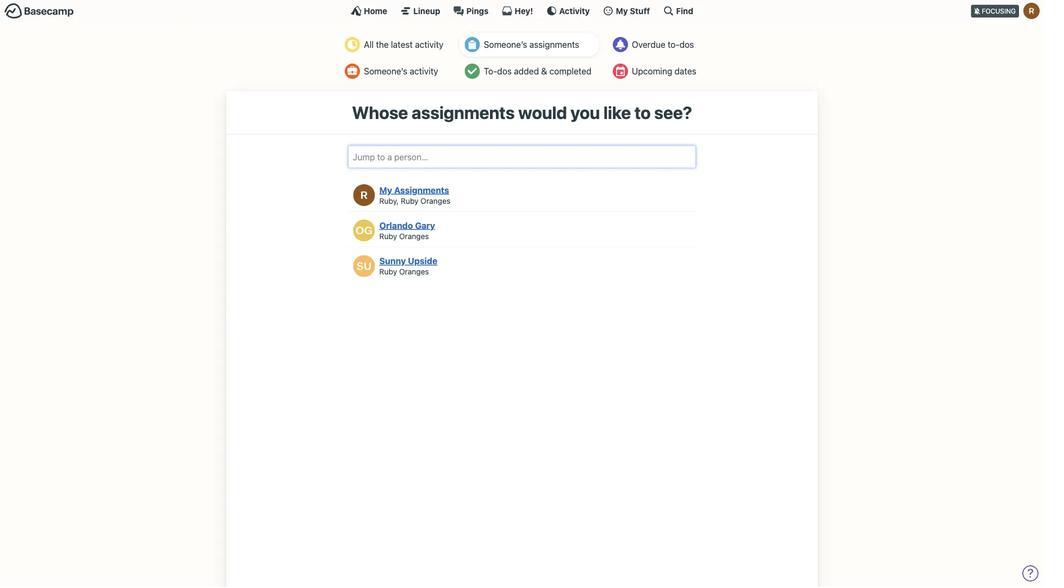 Task type: locate. For each thing, give the bounding box(es) containing it.
my up ruby,
[[379, 185, 392, 195]]

my inside my assignments ruby,        ruby oranges
[[379, 185, 392, 195]]

all
[[364, 39, 374, 50]]

assignments up &
[[530, 39, 579, 50]]

Jump to a person… text field
[[348, 145, 696, 168]]

orlando gary, ruby oranges image
[[353, 220, 375, 242]]

activity
[[415, 39, 443, 50], [410, 66, 438, 76]]

oranges inside orlando gary ruby oranges
[[399, 232, 429, 241]]

activity right latest
[[415, 39, 443, 50]]

ruby down assignments at the top
[[401, 196, 419, 205]]

my
[[616, 6, 628, 15], [379, 185, 392, 195]]

assignments inside someone's assignments link
[[530, 39, 579, 50]]

schedule image
[[613, 64, 628, 79]]

someone's assignments link
[[459, 33, 600, 57]]

0 vertical spatial my
[[616, 6, 628, 15]]

orlando gary ruby oranges
[[379, 220, 435, 241]]

you
[[571, 102, 600, 123]]

upcoming dates
[[632, 66, 696, 76]]

someone's up to-
[[484, 39, 527, 50]]

to-dos added & completed
[[484, 66, 591, 76]]

focusing
[[982, 7, 1016, 15]]

upside
[[408, 256, 437, 266]]

oranges
[[421, 196, 450, 205], [399, 232, 429, 241], [399, 267, 429, 276]]

someone's for someone's assignments
[[484, 39, 527, 50]]

assignment image
[[465, 37, 480, 52]]

my for stuff
[[616, 6, 628, 15]]

oranges down gary
[[399, 232, 429, 241]]

0 horizontal spatial someone's
[[364, 66, 407, 76]]

someone's activity link
[[339, 59, 452, 83]]

ruby down sunny on the left
[[379, 267, 397, 276]]

ruby inside my assignments ruby,        ruby oranges
[[401, 196, 419, 205]]

reports image
[[613, 37, 628, 52]]

0 horizontal spatial assignments
[[412, 102, 515, 123]]

my stuff button
[[603, 5, 650, 16]]

the
[[376, 39, 389, 50]]

dos left added
[[497, 66, 512, 76]]

1 vertical spatial assignments
[[412, 102, 515, 123]]

overdue to-dos link
[[607, 33, 705, 57]]

list box
[[348, 179, 696, 282]]

to
[[634, 102, 651, 123]]

latest
[[391, 39, 413, 50]]

ruby down orlando
[[379, 232, 397, 241]]

upcoming dates link
[[607, 59, 705, 83]]

1 vertical spatial dos
[[497, 66, 512, 76]]

assignments down todo image
[[412, 102, 515, 123]]

oranges down assignments at the top
[[421, 196, 450, 205]]

0 vertical spatial activity
[[415, 39, 443, 50]]

0 vertical spatial ruby
[[401, 196, 419, 205]]

dos
[[680, 39, 694, 50], [497, 66, 512, 76]]

home link
[[351, 5, 387, 16]]

ruby for orlando
[[379, 232, 397, 241]]

1 vertical spatial oranges
[[399, 232, 429, 241]]

1 vertical spatial my
[[379, 185, 392, 195]]

ruby,
[[379, 196, 399, 205]]

main element
[[0, 0, 1044, 21]]

activity down all the latest activity
[[410, 66, 438, 76]]

switch accounts image
[[4, 3, 74, 20]]

added
[[514, 66, 539, 76]]

ruby inside the sunny upside ruby oranges
[[379, 267, 397, 276]]

someone's for someone's activity
[[364, 66, 407, 76]]

pings
[[466, 6, 489, 15]]

assignments
[[530, 39, 579, 50], [412, 102, 515, 123]]

like
[[603, 102, 631, 123]]

whose
[[352, 102, 408, 123]]

oranges inside the sunny upside ruby oranges
[[399, 267, 429, 276]]

0 vertical spatial oranges
[[421, 196, 450, 205]]

dos up dates
[[680, 39, 694, 50]]

my left stuff
[[616, 6, 628, 15]]

1 vertical spatial activity
[[410, 66, 438, 76]]

1 vertical spatial someone's
[[364, 66, 407, 76]]

my inside dropdown button
[[616, 6, 628, 15]]

1 horizontal spatial my
[[616, 6, 628, 15]]

sunny
[[379, 256, 406, 266]]

someone's down the
[[364, 66, 407, 76]]

0 vertical spatial assignments
[[530, 39, 579, 50]]

oranges inside my assignments ruby,        ruby oranges
[[421, 196, 450, 205]]

someone's
[[484, 39, 527, 50], [364, 66, 407, 76]]

1 horizontal spatial someone's
[[484, 39, 527, 50]]

0 vertical spatial someone's
[[484, 39, 527, 50]]

see?
[[654, 102, 692, 123]]

my assignments ruby,        ruby oranges
[[379, 185, 450, 205]]

1 horizontal spatial assignments
[[530, 39, 579, 50]]

1 horizontal spatial dos
[[680, 39, 694, 50]]

2 vertical spatial ruby
[[379, 267, 397, 276]]

ruby image
[[1023, 3, 1040, 19]]

oranges for upside
[[399, 267, 429, 276]]

ruby
[[401, 196, 419, 205], [379, 232, 397, 241], [379, 267, 397, 276]]

oranges down upside at top left
[[399, 267, 429, 276]]

to-
[[484, 66, 497, 76]]

hey!
[[515, 6, 533, 15]]

1 vertical spatial ruby
[[379, 232, 397, 241]]

0 horizontal spatial my
[[379, 185, 392, 195]]

ruby inside orlando gary ruby oranges
[[379, 232, 397, 241]]

pings button
[[453, 5, 489, 16]]

sunny upside, ruby oranges image
[[353, 255, 375, 277]]

to-
[[668, 39, 680, 50]]

2 vertical spatial oranges
[[399, 267, 429, 276]]



Task type: vqa. For each thing, say whether or not it's contained in the screenshot.
dates
yes



Task type: describe. For each thing, give the bounding box(es) containing it.
upcoming
[[632, 66, 672, 76]]

hey! button
[[502, 5, 533, 16]]

activity link
[[546, 5, 590, 16]]

0 horizontal spatial dos
[[497, 66, 512, 76]]

focusing button
[[971, 0, 1044, 21]]

completed
[[550, 66, 591, 76]]

ruby for sunny
[[379, 267, 397, 276]]

lineup
[[413, 6, 440, 15]]

todo image
[[465, 64, 480, 79]]

home
[[364, 6, 387, 15]]

find button
[[663, 5, 693, 16]]

find
[[676, 6, 693, 15]]

all the latest activity
[[364, 39, 443, 50]]

assignments
[[394, 185, 449, 195]]

someone's activity
[[364, 66, 438, 76]]

overdue to-dos
[[632, 39, 694, 50]]

would
[[518, 102, 567, 123]]

my for assignments
[[379, 185, 392, 195]]

all the latest activity link
[[339, 33, 452, 57]]

my stuff
[[616, 6, 650, 15]]

list box containing my assignments
[[348, 179, 696, 282]]

assignments for someone's
[[530, 39, 579, 50]]

orlando
[[379, 220, 413, 231]]

stuff
[[630, 6, 650, 15]]

whose assignments would you like to see?
[[352, 102, 692, 123]]

dates
[[675, 66, 696, 76]]

activity
[[559, 6, 590, 15]]

sunny upside ruby oranges
[[379, 256, 437, 276]]

person report image
[[345, 64, 360, 79]]

activity report image
[[345, 37, 360, 52]]

&
[[541, 66, 547, 76]]

ruby, ruby oranges image
[[353, 184, 375, 206]]

someone's assignments
[[484, 39, 579, 50]]

to-dos added & completed link
[[459, 59, 600, 83]]

lineup link
[[400, 5, 440, 16]]

gary
[[415, 220, 435, 231]]

oranges for gary
[[399, 232, 429, 241]]

overdue
[[632, 39, 665, 50]]

assignments for whose
[[412, 102, 515, 123]]

0 vertical spatial dos
[[680, 39, 694, 50]]



